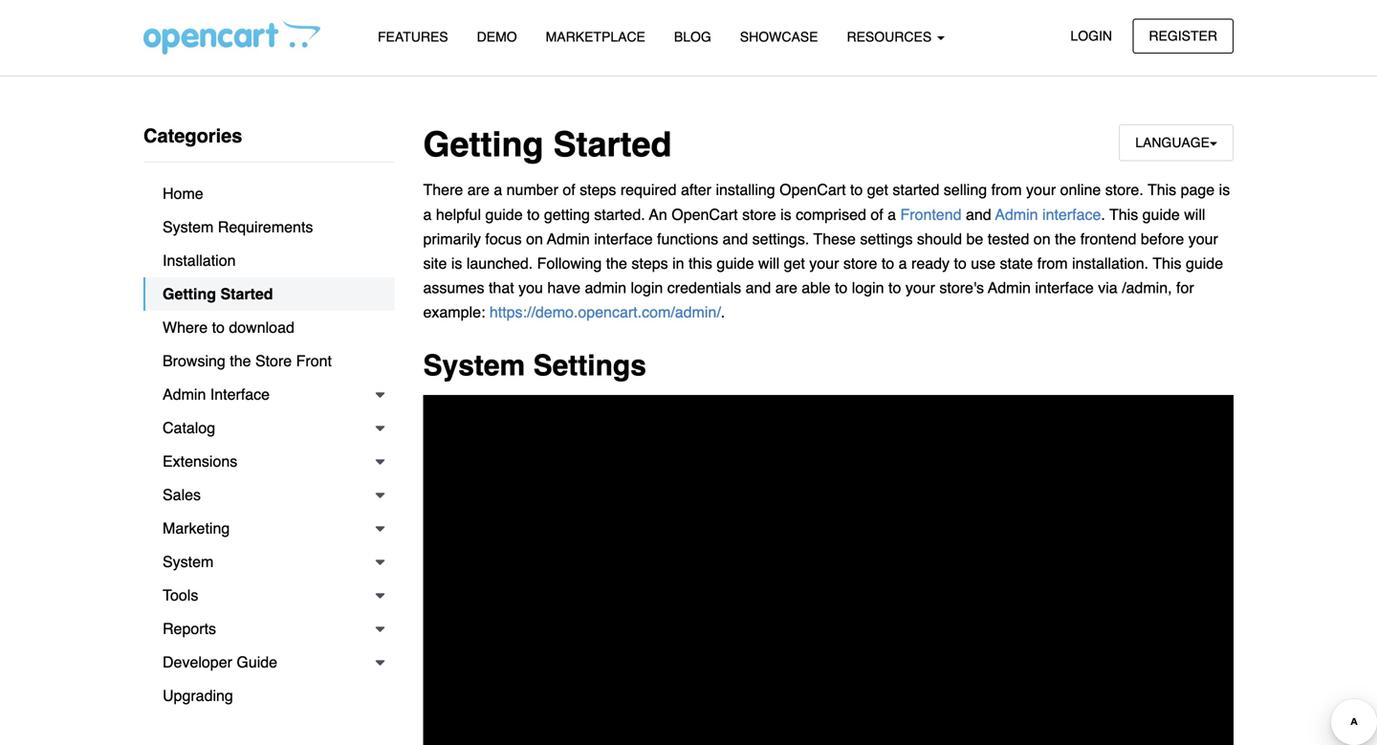 Task type: locate. For each thing, give the bounding box(es) containing it.
1 vertical spatial store
[[844, 254, 878, 272]]

0 horizontal spatial on
[[526, 230, 543, 248]]

this down store.
[[1110, 205, 1139, 223]]

. down credentials
[[721, 303, 725, 321]]

from up the frontend and admin interface
[[992, 181, 1022, 199]]

this inside there are a number of steps required after installing opencart to get started selling from your online store. this page is a helpful guide to getting started. an opencart store is comprised of a
[[1148, 181, 1177, 199]]

store inside there are a number of steps required after installing opencart to get started selling from your online store. this page is a helpful guide to getting started. an opencart store is comprised of a
[[742, 205, 776, 223]]

. up frontend
[[1101, 205, 1106, 223]]

system for system settings
[[423, 349, 525, 382]]

0 vertical spatial system
[[163, 218, 214, 236]]

/admin,
[[1122, 279, 1172, 297]]

is right site
[[451, 254, 462, 272]]

functions
[[657, 230, 718, 248]]

1 horizontal spatial getting
[[423, 125, 544, 165]]

started
[[553, 125, 672, 165], [220, 285, 273, 303]]

are up helpful
[[468, 181, 490, 199]]

is
[[1219, 181, 1230, 199], [781, 205, 792, 223], [451, 254, 462, 272]]

is right the page
[[1219, 181, 1230, 199]]

0 vertical spatial get
[[867, 181, 889, 199]]

interface down the online
[[1043, 205, 1101, 223]]

the left store
[[230, 352, 251, 370]]

0 vertical spatial are
[[468, 181, 490, 199]]

system down home at the top left of the page
[[163, 218, 214, 236]]

0 horizontal spatial is
[[451, 254, 462, 272]]

an
[[649, 205, 668, 223]]

frontend
[[901, 205, 962, 223]]

comprised
[[796, 205, 867, 223]]

opencart down after
[[672, 205, 738, 223]]

opencart up comprised
[[780, 181, 846, 199]]

opencart
[[780, 181, 846, 199], [672, 205, 738, 223]]

0 vertical spatial started
[[553, 125, 672, 165]]

resources
[[847, 29, 936, 44]]

store down installing
[[742, 205, 776, 223]]

focus
[[485, 230, 522, 248]]

1 horizontal spatial is
[[781, 205, 792, 223]]

1 on from the left
[[526, 230, 543, 248]]

1 horizontal spatial of
[[871, 205, 884, 223]]

login right admin
[[631, 279, 663, 297]]

admin up following
[[547, 230, 590, 248]]

number
[[507, 181, 559, 199]]

0 horizontal spatial started
[[220, 285, 273, 303]]

1 vertical spatial opencart
[[672, 205, 738, 223]]

1 horizontal spatial are
[[776, 279, 798, 297]]

the down admin interface link
[[1055, 230, 1076, 248]]

1 horizontal spatial get
[[867, 181, 889, 199]]

these
[[814, 230, 856, 248]]

getting
[[423, 125, 544, 165], [163, 285, 216, 303]]

0 horizontal spatial get
[[784, 254, 805, 272]]

are left able
[[776, 279, 798, 297]]

demo link
[[463, 20, 532, 54]]

will down settings.
[[758, 254, 780, 272]]

where to download
[[163, 319, 294, 336]]

a up settings
[[888, 205, 896, 223]]

register link
[[1133, 19, 1234, 53]]

and left settings.
[[723, 230, 748, 248]]

store.
[[1106, 181, 1144, 199]]

steps up started.
[[580, 181, 616, 199]]

settings.
[[753, 230, 810, 248]]

installation.
[[1072, 254, 1149, 272]]

1 vertical spatial are
[[776, 279, 798, 297]]

0 vertical spatial of
[[563, 181, 576, 199]]

there are a number of steps required after installing opencart to get started selling from your online store. this page is a helpful guide to getting started. an opencart store is comprised of a
[[423, 181, 1230, 223]]

interface left the via
[[1035, 279, 1094, 297]]

developer guide link
[[143, 646, 395, 679]]

steps inside there are a number of steps required after installing opencart to get started selling from your online store. this page is a helpful guide to getting started. an opencart store is comprised of a
[[580, 181, 616, 199]]

admin up catalog
[[163, 386, 206, 403]]

extensions link
[[143, 445, 395, 478]]

tools link
[[143, 579, 395, 612]]

.
[[1101, 205, 1106, 223], [721, 303, 725, 321]]

and down settings.
[[746, 279, 771, 297]]

0 vertical spatial getting
[[423, 125, 544, 165]]

1 horizontal spatial from
[[1038, 254, 1068, 272]]

guide up focus
[[485, 205, 523, 223]]

2 horizontal spatial is
[[1219, 181, 1230, 199]]

1 horizontal spatial will
[[1184, 205, 1206, 223]]

1 login from the left
[[631, 279, 663, 297]]

started up download
[[220, 285, 273, 303]]

installing
[[716, 181, 776, 199]]

catalog link
[[143, 411, 395, 445]]

sales
[[163, 486, 201, 504]]

your up admin interface link
[[1026, 181, 1056, 199]]

a inside the . this guide will primarily focus on admin interface functions and settings. these settings should be tested on the frontend before your site is launched. following the steps in this guide will get your store to a ready to use state from installation. this guide assumes that you have admin login credentials and are able to login to your store's admin interface via
[[899, 254, 907, 272]]

is up settings.
[[781, 205, 792, 223]]

store down these
[[844, 254, 878, 272]]

0 horizontal spatial from
[[992, 181, 1022, 199]]

0 vertical spatial opencart
[[780, 181, 846, 199]]

system inside system link
[[163, 553, 214, 571]]

system up tools
[[163, 553, 214, 571]]

settings
[[860, 230, 913, 248]]

system inside system requirements link
[[163, 218, 214, 236]]

2 vertical spatial and
[[746, 279, 771, 297]]

this
[[689, 254, 713, 272]]

1 horizontal spatial the
[[606, 254, 627, 272]]

0 vertical spatial this
[[1148, 181, 1177, 199]]

1 horizontal spatial store
[[844, 254, 878, 272]]

and up be
[[966, 205, 992, 223]]

via
[[1098, 279, 1118, 297]]

this left the page
[[1148, 181, 1177, 199]]

0 horizontal spatial .
[[721, 303, 725, 321]]

to
[[850, 181, 863, 199], [527, 205, 540, 223], [882, 254, 895, 272], [954, 254, 967, 272], [835, 279, 848, 297], [889, 279, 901, 297], [212, 319, 225, 336]]

0 horizontal spatial store
[[742, 205, 776, 223]]

get inside there are a number of steps required after installing opencart to get started selling from your online store. this page is a helpful guide to getting started. an opencart store is comprised of a
[[867, 181, 889, 199]]

1 vertical spatial started
[[220, 285, 273, 303]]

features link
[[364, 20, 463, 54]]

tested
[[988, 230, 1030, 248]]

browsing the store front link
[[143, 344, 395, 378]]

guide up for
[[1186, 254, 1224, 272]]

0 horizontal spatial login
[[631, 279, 663, 297]]

of up settings
[[871, 205, 884, 223]]

on right focus
[[526, 230, 543, 248]]

store
[[255, 352, 292, 370]]

system down example:
[[423, 349, 525, 382]]

login
[[631, 279, 663, 297], [852, 279, 884, 297]]

and
[[966, 205, 992, 223], [723, 230, 748, 248], [746, 279, 771, 297]]

. inside the . this guide will primarily focus on admin interface functions and settings. these settings should be tested on the frontend before your site is launched. following the steps in this guide will get your store to a ready to use state from installation. this guide assumes that you have admin login credentials and are able to login to your store's admin interface via
[[1101, 205, 1106, 223]]

0 horizontal spatial getting started
[[163, 285, 273, 303]]

0 vertical spatial .
[[1101, 205, 1106, 223]]

1 horizontal spatial started
[[553, 125, 672, 165]]

1 vertical spatial steps
[[632, 254, 668, 272]]

getting started up where to download
[[163, 285, 273, 303]]

register
[[1149, 28, 1218, 44]]

1 horizontal spatial steps
[[632, 254, 668, 272]]

0 horizontal spatial steps
[[580, 181, 616, 199]]

admin up tested
[[995, 205, 1038, 223]]

2 vertical spatial is
[[451, 254, 462, 272]]

1 vertical spatial is
[[781, 205, 792, 223]]

a down there
[[423, 205, 432, 223]]

1 vertical spatial getting
[[163, 285, 216, 303]]

started up required
[[553, 125, 672, 165]]

installation link
[[143, 244, 395, 277]]

2 vertical spatial interface
[[1035, 279, 1094, 297]]

1 vertical spatial will
[[758, 254, 780, 272]]

marketplace
[[546, 29, 646, 44]]

your up able
[[810, 254, 839, 272]]

0 vertical spatial store
[[742, 205, 776, 223]]

2 vertical spatial the
[[230, 352, 251, 370]]

1 horizontal spatial login
[[852, 279, 884, 297]]

0 vertical spatial steps
[[580, 181, 616, 199]]

credentials
[[667, 279, 741, 297]]

your down ready
[[906, 279, 935, 297]]

will down the page
[[1184, 205, 1206, 223]]

get left started
[[867, 181, 889, 199]]

opencart - open source shopping cart solution image
[[143, 20, 320, 55]]

0 vertical spatial is
[[1219, 181, 1230, 199]]

helpful
[[436, 205, 481, 223]]

1 horizontal spatial .
[[1101, 205, 1106, 223]]

login right able
[[852, 279, 884, 297]]

the up admin
[[606, 254, 627, 272]]

browsing
[[163, 352, 226, 370]]

this down before
[[1153, 254, 1182, 272]]

0 vertical spatial the
[[1055, 230, 1076, 248]]

0 horizontal spatial the
[[230, 352, 251, 370]]

getting started up number
[[423, 125, 672, 165]]

1 vertical spatial from
[[1038, 254, 1068, 272]]

1 horizontal spatial opencart
[[780, 181, 846, 199]]

home
[[163, 185, 203, 202]]

2 vertical spatial this
[[1153, 254, 1182, 272]]

steps
[[580, 181, 616, 199], [632, 254, 668, 272]]

1 vertical spatial system
[[423, 349, 525, 382]]

admin interface
[[163, 386, 270, 403]]

0 vertical spatial from
[[992, 181, 1022, 199]]

frontend and admin interface
[[901, 205, 1101, 223]]

1 vertical spatial get
[[784, 254, 805, 272]]

of
[[563, 181, 576, 199], [871, 205, 884, 223]]

getting started link
[[143, 277, 395, 311]]

2 login from the left
[[852, 279, 884, 297]]

1 horizontal spatial on
[[1034, 230, 1051, 248]]

your inside there are a number of steps required after installing opencart to get started selling from your online store. this page is a helpful guide to getting started. an opencart store is comprised of a
[[1026, 181, 1056, 199]]

2 horizontal spatial the
[[1055, 230, 1076, 248]]

a left number
[[494, 181, 502, 199]]

. this guide will primarily focus on admin interface functions and settings. these settings should be tested on the frontend before your site is launched. following the steps in this guide will get your store to a ready to use state from installation. this guide assumes that you have admin login credentials and are able to login to your store's admin interface via
[[423, 205, 1224, 297]]

admin down the state
[[988, 279, 1031, 297]]

0 vertical spatial getting started
[[423, 125, 672, 165]]

have
[[547, 279, 581, 297]]

getting up the where
[[163, 285, 216, 303]]

example:
[[423, 303, 485, 321]]

0 horizontal spatial are
[[468, 181, 490, 199]]

developer guide
[[163, 653, 277, 671]]

steps left "in"
[[632, 254, 668, 272]]

2 vertical spatial system
[[163, 553, 214, 571]]

https://demo.opencart.com/admin/
[[490, 303, 721, 321]]

interface down started.
[[594, 230, 653, 248]]

guide inside there are a number of steps required after installing opencart to get started selling from your online store. this page is a helpful guide to getting started. an opencart store is comprised of a
[[485, 205, 523, 223]]

assumes
[[423, 279, 485, 297]]

0 horizontal spatial will
[[758, 254, 780, 272]]

language button
[[1119, 124, 1234, 161]]

https://demo.opencart.com/admin/ link
[[490, 303, 721, 321]]

admin
[[995, 205, 1038, 223], [547, 230, 590, 248], [988, 279, 1031, 297], [163, 386, 206, 403]]

get down settings.
[[784, 254, 805, 272]]

getting up there
[[423, 125, 544, 165]]

home link
[[143, 177, 395, 210]]

on down admin interface link
[[1034, 230, 1051, 248]]

a left ready
[[899, 254, 907, 272]]

of up "getting"
[[563, 181, 576, 199]]

getting started
[[423, 125, 672, 165], [163, 285, 273, 303]]

0 vertical spatial will
[[1184, 205, 1206, 223]]

from right the state
[[1038, 254, 1068, 272]]

this
[[1148, 181, 1177, 199], [1110, 205, 1139, 223], [1153, 254, 1182, 272]]

admin inside admin interface link
[[163, 386, 206, 403]]

your
[[1026, 181, 1056, 199], [1189, 230, 1219, 248], [810, 254, 839, 272], [906, 279, 935, 297]]



Task type: vqa. For each thing, say whether or not it's contained in the screenshot.
'upgrading' on the left bottom of page
yes



Task type: describe. For each thing, give the bounding box(es) containing it.
from inside there are a number of steps required after installing opencart to get started selling from your online store. this page is a helpful guide to getting started. an opencart store is comprised of a
[[992, 181, 1022, 199]]

online
[[1060, 181, 1101, 199]]

developer
[[163, 653, 232, 671]]

login
[[1071, 28, 1112, 44]]

get inside the . this guide will primarily focus on admin interface functions and settings. these settings should be tested on the frontend before your site is launched. following the steps in this guide will get your store to a ready to use state from installation. this guide assumes that you have admin login credentials and are able to login to your store's admin interface via
[[784, 254, 805, 272]]

1 vertical spatial and
[[723, 230, 748, 248]]

/admin, for example:
[[423, 279, 1194, 321]]

site
[[423, 254, 447, 272]]

0 horizontal spatial of
[[563, 181, 576, 199]]

for
[[1177, 279, 1194, 297]]

showcase link
[[726, 20, 833, 54]]

https://demo.opencart.com/admin/ .
[[490, 303, 725, 321]]

steps inside the . this guide will primarily focus on admin interface functions and settings. these settings should be tested on the frontend before your site is launched. following the steps in this guide will get your store to a ready to use state from installation. this guide assumes that you have admin login credentials and are able to login to your store's admin interface via
[[632, 254, 668, 272]]

getting
[[544, 205, 590, 223]]

the inside the browsing the store front link
[[230, 352, 251, 370]]

sales link
[[143, 478, 395, 512]]

0 vertical spatial and
[[966, 205, 992, 223]]

are inside the . this guide will primarily focus on admin interface functions and settings. these settings should be tested on the frontend before your site is launched. following the steps in this guide will get your store to a ready to use state from installation. this guide assumes that you have admin login credentials and are able to login to your store's admin interface via
[[776, 279, 798, 297]]

should
[[917, 230, 962, 248]]

system for system
[[163, 553, 214, 571]]

features
[[378, 29, 448, 44]]

able
[[802, 279, 831, 297]]

1 vertical spatial interface
[[594, 230, 653, 248]]

login link
[[1055, 19, 1129, 53]]

guide up before
[[1143, 205, 1180, 223]]

upgrading link
[[143, 679, 395, 713]]

primarily
[[423, 230, 481, 248]]

system for system requirements
[[163, 218, 214, 236]]

are inside there are a number of steps required after installing opencart to get started selling from your online store. this page is a helpful guide to getting started. an opencart store is comprised of a
[[468, 181, 490, 199]]

download
[[229, 319, 294, 336]]

system settings
[[423, 349, 647, 382]]

admin interface link
[[143, 378, 395, 411]]

state
[[1000, 254, 1033, 272]]

resources link
[[833, 20, 960, 54]]

language
[[1136, 135, 1210, 150]]

where to download link
[[143, 311, 395, 344]]

system link
[[143, 545, 395, 579]]

ready
[[912, 254, 950, 272]]

started.
[[594, 205, 645, 223]]

from inside the . this guide will primarily focus on admin interface functions and settings. these settings should be tested on the frontend before your site is launched. following the steps in this guide will get your store to a ready to use state from installation. this guide assumes that you have admin login credentials and are able to login to your store's admin interface via
[[1038, 254, 1068, 272]]

before
[[1141, 230, 1184, 248]]

marketing
[[163, 519, 230, 537]]

system requirements
[[163, 218, 313, 236]]

admin
[[585, 279, 627, 297]]

settings
[[533, 349, 647, 382]]

0 horizontal spatial getting
[[163, 285, 216, 303]]

1 vertical spatial this
[[1110, 205, 1139, 223]]

showcase
[[740, 29, 818, 44]]

admin interface link
[[995, 205, 1101, 223]]

required
[[621, 181, 677, 199]]

guide
[[237, 653, 277, 671]]

2 on from the left
[[1034, 230, 1051, 248]]

browsing the store front
[[163, 352, 332, 370]]

frontend
[[1081, 230, 1137, 248]]

there
[[423, 181, 463, 199]]

upgrading
[[163, 687, 233, 705]]

reports
[[163, 620, 216, 638]]

in
[[673, 254, 684, 272]]

0 vertical spatial interface
[[1043, 205, 1101, 223]]

blog
[[674, 29, 712, 44]]

blog link
[[660, 20, 726, 54]]

you
[[519, 279, 543, 297]]

0 horizontal spatial opencart
[[672, 205, 738, 223]]

be
[[967, 230, 984, 248]]

1 vertical spatial of
[[871, 205, 884, 223]]

1 vertical spatial getting started
[[163, 285, 273, 303]]

your right before
[[1189, 230, 1219, 248]]

started
[[893, 181, 940, 199]]

categories
[[143, 125, 242, 147]]

after
[[681, 181, 712, 199]]

requirements
[[218, 218, 313, 236]]

selling
[[944, 181, 987, 199]]

1 vertical spatial .
[[721, 303, 725, 321]]

installation
[[163, 252, 236, 269]]

system requirements link
[[143, 210, 395, 244]]

store inside the . this guide will primarily focus on admin interface functions and settings. these settings should be tested on the frontend before your site is launched. following the steps in this guide will get your store to a ready to use state from installation. this guide assumes that you have admin login credentials and are able to login to your store's admin interface via
[[844, 254, 878, 272]]

catalog
[[163, 419, 215, 437]]

marketing link
[[143, 512, 395, 545]]

interface
[[210, 386, 270, 403]]

that
[[489, 279, 514, 297]]

launched.
[[467, 254, 533, 272]]

demo
[[477, 29, 517, 44]]

front
[[296, 352, 332, 370]]

frontend link
[[901, 205, 966, 223]]

guide right this on the top of the page
[[717, 254, 754, 272]]

1 vertical spatial the
[[606, 254, 627, 272]]

where
[[163, 319, 208, 336]]

extensions
[[163, 452, 237, 470]]

use
[[971, 254, 996, 272]]

is inside the . this guide will primarily focus on admin interface functions and settings. these settings should be tested on the frontend before your site is launched. following the steps in this guide will get your store to a ready to use state from installation. this guide assumes that you have admin login credentials and are able to login to your store's admin interface via
[[451, 254, 462, 272]]

marketplace link
[[532, 20, 660, 54]]

1 horizontal spatial getting started
[[423, 125, 672, 165]]



